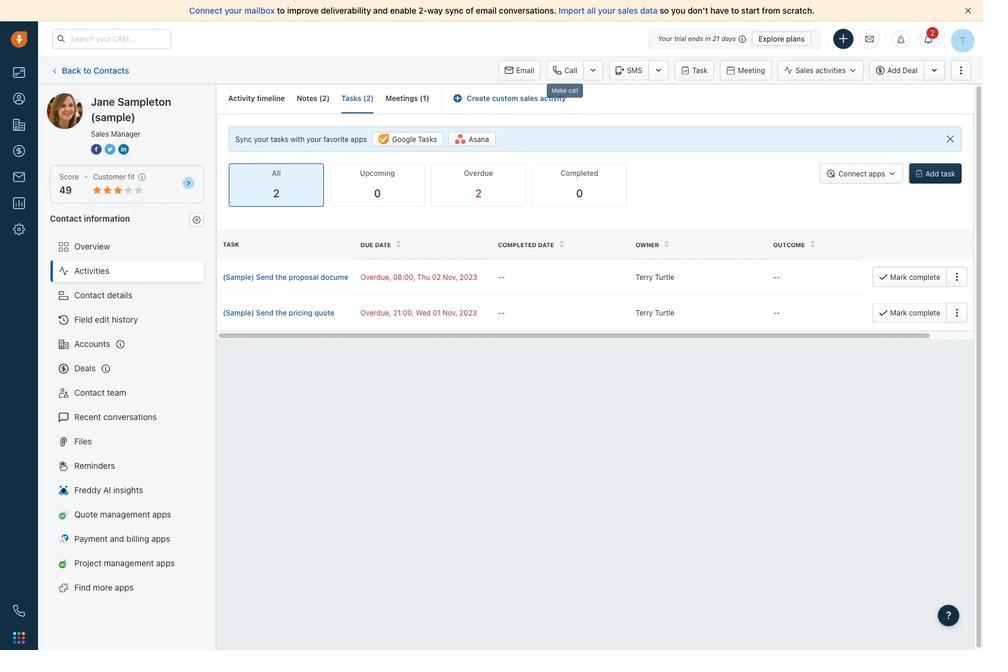 Task type: vqa. For each thing, say whether or not it's contained in the screenshot.
leftmost To
yes



Task type: locate. For each thing, give the bounding box(es) containing it.
1 , from the top
[[389, 273, 391, 281]]

google tasks button
[[372, 132, 444, 146]]

add task button
[[909, 164, 962, 184]]

plans
[[786, 34, 805, 43]]

1 horizontal spatial and
[[373, 6, 388, 15]]

the left proposal
[[276, 273, 287, 281]]

, left 21:00, at the left
[[389, 309, 391, 317]]

1 vertical spatial connect
[[838, 169, 867, 178]]

2 , from the top
[[389, 309, 391, 317]]

add for add deal
[[887, 66, 901, 75]]

1 horizontal spatial tasks
[[418, 135, 437, 143]]

, left 08:00,
[[389, 273, 391, 281]]

contacts
[[93, 65, 129, 75]]

due date
[[360, 241, 391, 248]]

sales left activity
[[520, 94, 538, 103]]

1 vertical spatial terry turtle
[[636, 309, 674, 317]]

nov, right 02
[[443, 273, 458, 281]]

0 horizontal spatial (
[[319, 94, 322, 103]]

2
[[930, 29, 935, 37], [322, 94, 327, 103], [366, 94, 371, 103], [273, 187, 280, 200], [475, 187, 482, 200]]

create custom sales activity
[[467, 94, 566, 103]]

terry turtle
[[636, 273, 674, 281], [636, 309, 674, 317]]

sampleton
[[91, 93, 132, 103], [117, 95, 171, 108]]

recent
[[74, 412, 101, 422]]

and left "billing" on the bottom of page
[[110, 534, 124, 544]]

) for meetings ( 1 )
[[426, 94, 429, 103]]

1 turtle from the top
[[655, 273, 674, 281]]

1 vertical spatial overdue
[[360, 273, 389, 281]]

0 vertical spatial task
[[692, 66, 708, 75]]

overdue left 08:00,
[[360, 273, 389, 281]]

0 vertical spatial management
[[100, 510, 150, 520]]

the left the 'pricing'
[[276, 309, 287, 317]]

sampleton down contacts
[[91, 93, 132, 103]]

1 horizontal spatial (
[[363, 94, 366, 103]]

contact
[[50, 213, 82, 223], [74, 290, 105, 300], [74, 388, 105, 398]]

owner
[[636, 241, 659, 248]]

quote
[[74, 510, 98, 520]]

0 vertical spatial mark
[[890, 273, 907, 281]]

overdue inside (sample) send the proposal document overdue , 08:00, thu 02 nov, 2023
[[360, 273, 389, 281]]

0 horizontal spatial sales
[[91, 130, 109, 138]]

1 vertical spatial send
[[256, 309, 274, 317]]

( right meetings
[[420, 94, 423, 103]]

0 vertical spatial add
[[887, 66, 901, 75]]

( for tasks
[[363, 94, 366, 103]]

1 vertical spatial nov,
[[443, 309, 457, 317]]

2 vertical spatial overdue
[[360, 309, 389, 317]]

favorite
[[323, 135, 349, 143]]

0 vertical spatial contact
[[50, 213, 82, 223]]

2 complete from the top
[[909, 309, 940, 317]]

1 vertical spatial completed
[[498, 241, 536, 248]]

1 vertical spatial add
[[926, 169, 939, 178]]

details
[[107, 290, 132, 300]]

sales for sales activities
[[795, 66, 814, 75]]

1 horizontal spatial sales
[[795, 66, 814, 75]]

(sample) for (sample) send the pricing quote
[[223, 309, 254, 317]]

mark complete
[[890, 273, 940, 281], [890, 309, 940, 317]]

1 ) from the left
[[327, 94, 330, 103]]

sales left data on the right top
[[618, 6, 638, 15]]

jane down back
[[71, 93, 89, 103]]

2 horizontal spatial )
[[426, 94, 429, 103]]

of
[[466, 6, 474, 15]]

1 vertical spatial tasks
[[418, 135, 437, 143]]

add
[[887, 66, 901, 75], [926, 169, 939, 178]]

customer
[[93, 173, 126, 181]]

asana
[[469, 135, 489, 143]]

) right meetings
[[426, 94, 429, 103]]

3 ( from the left
[[420, 94, 423, 103]]

1 vertical spatial (sample)
[[223, 309, 254, 317]]

1 vertical spatial task
[[223, 241, 239, 248]]

0 vertical spatial nov,
[[443, 273, 458, 281]]

you
[[671, 6, 685, 15]]

email
[[476, 6, 497, 15]]

0 vertical spatial completed
[[561, 169, 598, 177]]

0 vertical spatial (sample)
[[223, 273, 254, 281]]

sales left activities
[[795, 66, 814, 75]]

tasks right notes ( 2 )
[[342, 94, 361, 103]]

( for meetings
[[420, 94, 423, 103]]

contact information
[[50, 213, 130, 223]]

add left task at the top of page
[[926, 169, 939, 178]]

2 (sample) from the top
[[223, 309, 254, 317]]

management down payment and billing apps
[[104, 558, 154, 568]]

(sample)
[[223, 273, 254, 281], [223, 309, 254, 317]]

( right notes
[[319, 94, 322, 103]]

0 horizontal spatial date
[[375, 241, 391, 248]]

so
[[660, 6, 669, 15]]

and left enable
[[373, 6, 388, 15]]

(
[[319, 94, 322, 103], [363, 94, 366, 103], [420, 94, 423, 103]]

notes ( 2 )
[[297, 94, 330, 103]]

0 horizontal spatial )
[[327, 94, 330, 103]]

1 horizontal spatial add
[[926, 169, 939, 178]]

to right back
[[83, 65, 91, 75]]

send
[[256, 273, 274, 281], [256, 309, 274, 317]]

2 terry turtle from the top
[[636, 309, 674, 317]]

0 vertical spatial mark complete
[[890, 273, 940, 281]]

score 49
[[59, 173, 79, 196]]

1 mark complete button from the top
[[872, 267, 946, 287]]

1 vertical spatial turtle
[[655, 309, 674, 317]]

twitter circled image
[[105, 143, 115, 155]]

contact for contact information
[[50, 213, 82, 223]]

0 for completed
[[576, 187, 583, 200]]

insights
[[113, 485, 143, 495]]

0
[[374, 187, 381, 200], [576, 187, 583, 200]]

1 vertical spatial sales
[[91, 130, 109, 138]]

nov,
[[443, 273, 458, 281], [443, 309, 457, 317]]

apps right favorite
[[351, 135, 367, 143]]

2 ( from the left
[[363, 94, 366, 103]]

0 horizontal spatial sales
[[520, 94, 538, 103]]

0 vertical spatial mark complete button
[[872, 267, 946, 287]]

1 vertical spatial and
[[110, 534, 124, 544]]

overdue down asana
[[464, 169, 493, 177]]

0 horizontal spatial add
[[887, 66, 901, 75]]

1 horizontal spatial task
[[692, 66, 708, 75]]

1 vertical spatial (sample)
[[91, 111, 135, 123]]

back to contacts
[[62, 65, 129, 75]]

1 vertical spatial terry
[[636, 309, 653, 317]]

date for completed date
[[538, 241, 554, 248]]

0 vertical spatial sales
[[618, 6, 638, 15]]

tasks
[[342, 94, 361, 103], [418, 135, 437, 143]]

mark complete button for 21:00, wed 01 nov, 2023
[[872, 303, 946, 323]]

sales activities
[[795, 66, 846, 75]]

1 send from the top
[[256, 273, 274, 281]]

1 mark complete from the top
[[890, 273, 940, 281]]

complete
[[909, 273, 940, 281], [909, 309, 940, 317]]

connect
[[189, 6, 222, 15], [838, 169, 867, 178]]

0 vertical spatial ,
[[389, 273, 391, 281]]

apps down payment and billing apps
[[156, 558, 175, 568]]

send email image
[[865, 34, 874, 44]]

sales up facebook circled image
[[91, 130, 109, 138]]

send left the 'pricing'
[[256, 309, 274, 317]]

management for project
[[104, 558, 154, 568]]

( for notes
[[319, 94, 322, 103]]

0 horizontal spatial tasks
[[342, 94, 361, 103]]

the inside (sample) send the proposal document overdue , 08:00, thu 02 nov, 2023
[[276, 273, 287, 281]]

(sample) inside (sample) send the proposal document overdue , 08:00, thu 02 nov, 2023
[[223, 273, 254, 281]]

turtle
[[655, 273, 674, 281], [655, 309, 674, 317]]

0 vertical spatial terry
[[636, 273, 653, 281]]

0 vertical spatial tasks
[[342, 94, 361, 103]]

from
[[762, 6, 780, 15]]

sms
[[627, 66, 642, 75]]

the inside (sample) send the pricing quote link
[[276, 309, 287, 317]]

1 vertical spatial complete
[[909, 309, 940, 317]]

tasks ( 2 )
[[342, 94, 374, 103]]

notes
[[297, 94, 317, 103]]

) left meetings
[[371, 94, 374, 103]]

overdue for overdue
[[464, 169, 493, 177]]

1 the from the top
[[276, 273, 287, 281]]

1 horizontal spatial to
[[277, 6, 285, 15]]

(sample) up the manager
[[135, 93, 168, 103]]

apps right "billing" on the bottom of page
[[151, 534, 170, 544]]

0 vertical spatial overdue
[[464, 169, 493, 177]]

meetings
[[386, 94, 418, 103]]

billing
[[126, 534, 149, 544]]

connect apps button
[[820, 164, 903, 184], [820, 164, 903, 184]]

2 horizontal spatial (
[[420, 94, 423, 103]]

what's new image
[[897, 35, 905, 44]]

send inside (sample) send the proposal document overdue , 08:00, thu 02 nov, 2023
[[256, 273, 274, 281]]

quote management apps
[[74, 510, 171, 520]]

0 horizontal spatial to
[[83, 65, 91, 75]]

2 vertical spatial contact
[[74, 388, 105, 398]]

freshworks switcher image
[[13, 632, 25, 644]]

overdue left 21:00, at the left
[[360, 309, 389, 317]]

Search your CRM... text field
[[52, 29, 171, 49]]

jane sampleton (sample) up the manager
[[91, 95, 171, 123]]

2 link
[[919, 27, 938, 48]]

enable
[[390, 6, 416, 15]]

2 terry from the top
[[636, 309, 653, 317]]

2 mark complete from the top
[[890, 309, 940, 317]]

sync
[[445, 6, 463, 15]]

1 ( from the left
[[319, 94, 322, 103]]

turtle for 08:00, thu 02 nov, 2023
[[655, 273, 674, 281]]

all
[[587, 6, 596, 15]]

( left meetings
[[363, 94, 366, 103]]

2 turtle from the top
[[655, 309, 674, 317]]

meeting
[[738, 66, 765, 75]]

date
[[375, 241, 391, 248], [538, 241, 554, 248]]

import all your sales data link
[[559, 6, 660, 15]]

3 ) from the left
[[426, 94, 429, 103]]

mng settings image
[[193, 216, 201, 224]]

your trial ends in 21 days
[[658, 35, 736, 42]]

send for pricing
[[256, 309, 274, 317]]

0 vertical spatial connect
[[189, 6, 222, 15]]

1 0 from the left
[[374, 187, 381, 200]]

1 horizontal spatial 0
[[576, 187, 583, 200]]

your left mailbox
[[225, 6, 242, 15]]

add deal button
[[869, 60, 924, 81]]

date for due date
[[375, 241, 391, 248]]

1 horizontal spatial completed
[[561, 169, 598, 177]]

the for proposal
[[276, 273, 287, 281]]

2 date from the left
[[538, 241, 554, 248]]

phone element
[[7, 599, 31, 623]]

to
[[277, 6, 285, 15], [731, 6, 739, 15], [83, 65, 91, 75]]

2023 right 02
[[460, 273, 477, 281]]

jane down back to contacts
[[91, 95, 115, 108]]

1 vertical spatial management
[[104, 558, 154, 568]]

1 terry turtle from the top
[[636, 273, 674, 281]]

send up (sample) send the pricing quote
[[256, 273, 274, 281]]

apps
[[351, 135, 367, 143], [869, 169, 885, 178], [152, 510, 171, 520], [151, 534, 170, 544], [156, 558, 175, 568], [115, 583, 134, 593]]

)
[[327, 94, 330, 103], [371, 94, 374, 103], [426, 94, 429, 103]]

0 vertical spatial 2023
[[460, 273, 477, 281]]

2 mark from the top
[[890, 309, 907, 317]]

complete for 08:00, thu 02 nov, 2023
[[909, 273, 940, 281]]

0 vertical spatial (sample)
[[135, 93, 168, 103]]

1 vertical spatial mark complete
[[890, 309, 940, 317]]

2023 inside (sample) send the proposal document overdue , 08:00, thu 02 nov, 2023
[[460, 273, 477, 281]]

1 vertical spatial mark complete button
[[872, 303, 946, 323]]

1 vertical spatial contact
[[74, 290, 105, 300]]

facebook circled image
[[91, 143, 102, 155]]

2 ) from the left
[[371, 94, 374, 103]]

) right notes
[[327, 94, 330, 103]]

0 vertical spatial turtle
[[655, 273, 674, 281]]

1 terry from the top
[[636, 273, 653, 281]]

mark complete for 08:00, thu 02 nov, 2023
[[890, 273, 940, 281]]

2 send from the top
[[256, 309, 274, 317]]

1 date from the left
[[375, 241, 391, 248]]

2 right notes
[[322, 94, 327, 103]]

deals
[[74, 363, 96, 373]]

0 horizontal spatial completed
[[498, 241, 536, 248]]

connect for connect apps
[[838, 169, 867, 178]]

email button
[[498, 60, 541, 81]]

connect your mailbox link
[[189, 6, 277, 15]]

01
[[433, 309, 441, 317]]

0 vertical spatial the
[[276, 273, 287, 281]]

1 horizontal spatial )
[[371, 94, 374, 103]]

field
[[74, 315, 93, 325]]

0 horizontal spatial connect
[[189, 6, 222, 15]]

to right mailbox
[[277, 6, 285, 15]]

terry turtle for 08:00, thu 02 nov, 2023
[[636, 273, 674, 281]]

field edit history
[[74, 315, 138, 325]]

1 vertical spatial the
[[276, 309, 287, 317]]

tasks right google
[[418, 135, 437, 143]]

to left start
[[731, 6, 739, 15]]

0 vertical spatial send
[[256, 273, 274, 281]]

1 complete from the top
[[909, 273, 940, 281]]

1 vertical spatial mark
[[890, 309, 907, 317]]

0 vertical spatial terry turtle
[[636, 273, 674, 281]]

terry turtle for 21:00, wed 01 nov, 2023
[[636, 309, 674, 317]]

apps left add task button
[[869, 169, 885, 178]]

1 mark from the top
[[890, 273, 907, 281]]

2 the from the top
[[276, 309, 287, 317]]

2 0 from the left
[[576, 187, 583, 200]]

(sample) up "sales manager"
[[91, 111, 135, 123]]

2023 right the 01
[[459, 309, 477, 317]]

1 vertical spatial sales
[[520, 94, 538, 103]]

2 mark complete button from the top
[[872, 303, 946, 323]]

completed for completed
[[561, 169, 598, 177]]

1 (sample) from the top
[[223, 273, 254, 281]]

quote
[[314, 309, 334, 317]]

management up payment and billing apps
[[100, 510, 150, 520]]

contact down 49
[[50, 213, 82, 223]]

mark for 08:00, thu 02 nov, 2023
[[890, 273, 907, 281]]

0 horizontal spatial 0
[[374, 187, 381, 200]]

0 vertical spatial sales
[[795, 66, 814, 75]]

explore plans link
[[752, 32, 811, 46]]

1 horizontal spatial connect
[[838, 169, 867, 178]]

contact down activities
[[74, 290, 105, 300]]

0 vertical spatial complete
[[909, 273, 940, 281]]

0 horizontal spatial and
[[110, 534, 124, 544]]

mark complete button
[[872, 267, 946, 287], [872, 303, 946, 323]]

overview
[[74, 242, 110, 251]]

make call tooltip
[[547, 84, 583, 101]]

1 vertical spatial ,
[[389, 309, 391, 317]]

contact team
[[74, 388, 126, 398]]

nov, right the 01
[[443, 309, 457, 317]]

contact up recent
[[74, 388, 105, 398]]

add left the deal
[[887, 66, 901, 75]]

1 horizontal spatial date
[[538, 241, 554, 248]]



Task type: describe. For each thing, give the bounding box(es) containing it.
more
[[93, 583, 113, 593]]

management for quote
[[100, 510, 150, 520]]

mark complete button for 08:00, thu 02 nov, 2023
[[872, 267, 946, 287]]

asana button
[[448, 132, 496, 146]]

2-
[[419, 6, 427, 15]]

mark for 21:00, wed 01 nov, 2023
[[890, 309, 907, 317]]

payment
[[74, 534, 108, 544]]

add deal
[[887, 66, 918, 75]]

tasks
[[271, 135, 288, 143]]

0 vertical spatial and
[[373, 6, 388, 15]]

terry for 21:00, wed 01 nov, 2023
[[636, 309, 653, 317]]

21
[[713, 35, 720, 42]]

data
[[640, 6, 658, 15]]

terry for 08:00, thu 02 nov, 2023
[[636, 273, 653, 281]]

turtle for 21:00, wed 01 nov, 2023
[[655, 309, 674, 317]]

sync
[[235, 135, 252, 143]]

score
[[59, 173, 79, 181]]

0 for upcoming
[[374, 187, 381, 200]]

, inside (sample) send the proposal document overdue , 08:00, thu 02 nov, 2023
[[389, 273, 391, 281]]

explore
[[759, 34, 784, 43]]

freddy ai insights
[[74, 485, 143, 495]]

create custom sales activity link
[[454, 94, 566, 103]]

connect apps
[[838, 169, 885, 178]]

all
[[272, 169, 281, 177]]

manager
[[111, 130, 140, 138]]

1
[[423, 94, 426, 103]]

history
[[112, 315, 138, 325]]

document
[[321, 273, 355, 281]]

import
[[559, 6, 585, 15]]

in
[[705, 35, 711, 42]]

(sample) send the proposal document link
[[223, 272, 355, 282]]

email
[[516, 66, 534, 75]]

information
[[84, 213, 130, 223]]

proposal
[[289, 273, 319, 281]]

meetings ( 1 )
[[386, 94, 429, 103]]

apps right more
[[115, 583, 134, 593]]

task inside task "button"
[[692, 66, 708, 75]]

don't
[[688, 6, 708, 15]]

sales manager
[[91, 130, 140, 138]]

49
[[59, 185, 72, 196]]

close image
[[965, 8, 971, 14]]

deal
[[903, 66, 918, 75]]

complete for 21:00, wed 01 nov, 2023
[[909, 309, 940, 317]]

sync your tasks with your favorite apps
[[235, 135, 367, 143]]

tasks inside button
[[418, 135, 437, 143]]

mark complete for 21:00, wed 01 nov, 2023
[[890, 309, 940, 317]]

your right all
[[598, 6, 615, 15]]

0 horizontal spatial jane
[[71, 93, 89, 103]]

ai
[[103, 485, 111, 495]]

your right sync
[[254, 135, 269, 143]]

2 right "what's new" icon
[[930, 29, 935, 37]]

) for notes ( 2 )
[[327, 94, 330, 103]]

task
[[941, 169, 955, 178]]

1 horizontal spatial sales
[[618, 6, 638, 15]]

(sample) send the pricing quote link
[[223, 308, 349, 318]]

conversations.
[[499, 6, 556, 15]]

outcome
[[773, 241, 805, 248]]

google tasks
[[392, 135, 437, 143]]

activity
[[228, 94, 255, 103]]

project
[[74, 558, 101, 568]]

contact for contact details
[[74, 290, 105, 300]]

nov, inside (sample) send the proposal document overdue , 08:00, thu 02 nov, 2023
[[443, 273, 458, 281]]

find more apps
[[74, 583, 134, 593]]

2 horizontal spatial to
[[731, 6, 739, 15]]

(sample) inside jane sampleton (sample)
[[91, 111, 135, 123]]

contact for contact team
[[74, 388, 105, 398]]

the for pricing
[[276, 309, 287, 317]]

connect your mailbox to improve deliverability and enable 2-way sync of email conversations. import all your sales data so you don't have to start from scratch.
[[189, 6, 815, 15]]

sales for sales manager
[[91, 130, 109, 138]]

completed for completed date
[[498, 241, 536, 248]]

2 left meetings
[[366, 94, 371, 103]]

recent conversations
[[74, 412, 157, 422]]

conversations
[[103, 412, 157, 422]]

improve
[[287, 6, 319, 15]]

contact details
[[74, 290, 132, 300]]

(sample) send the pricing quote
[[223, 309, 334, 317]]

meeting button
[[720, 60, 772, 81]]

connect for connect your mailbox to improve deliverability and enable 2-way sync of email conversations. import all your sales data so you don't have to start from scratch.
[[189, 6, 222, 15]]

add task
[[926, 169, 955, 178]]

linkedin circled image
[[118, 143, 129, 155]]

overdue , 21:00, wed 01 nov, 2023
[[360, 309, 477, 317]]

wed
[[416, 309, 431, 317]]

2 down all
[[273, 187, 280, 200]]

sampleton up the manager
[[117, 95, 171, 108]]

payment and billing apps
[[74, 534, 170, 544]]

deliverability
[[321, 6, 371, 15]]

way
[[427, 6, 443, 15]]

1 vertical spatial 2023
[[459, 309, 477, 317]]

call button
[[547, 60, 583, 81]]

sms button
[[609, 60, 648, 81]]

customer fit
[[93, 173, 135, 181]]

apps up payment and billing apps
[[152, 510, 171, 520]]

0 horizontal spatial task
[[223, 241, 239, 248]]

accounts
[[74, 339, 110, 349]]

(sample) for (sample) send the proposal document overdue , 08:00, thu 02 nov, 2023
[[223, 273, 254, 281]]

phone image
[[13, 605, 25, 617]]

due
[[360, 241, 373, 248]]

1 horizontal spatial jane
[[91, 95, 115, 108]]

back
[[62, 65, 81, 75]]

start
[[741, 6, 760, 15]]

team
[[107, 388, 126, 398]]

) for tasks ( 2 )
[[371, 94, 374, 103]]

completed date
[[498, 241, 554, 248]]

edit
[[95, 315, 109, 325]]

find
[[74, 583, 91, 593]]

make call
[[551, 87, 578, 94]]

days
[[721, 35, 736, 42]]

google
[[392, 135, 416, 143]]

2 down asana
[[475, 187, 482, 200]]

files
[[74, 437, 92, 446]]

overdue for overdue , 21:00, wed 01 nov, 2023
[[360, 309, 389, 317]]

ends
[[688, 35, 703, 42]]

add for add task
[[926, 169, 939, 178]]

activities
[[74, 266, 109, 276]]

call
[[564, 66, 577, 75]]

jane sampleton (sample) down contacts
[[71, 93, 168, 103]]

send for proposal
[[256, 273, 274, 281]]

project management apps
[[74, 558, 175, 568]]

21:00,
[[393, 309, 414, 317]]

thu
[[417, 273, 430, 281]]

create
[[467, 94, 490, 103]]

your right with
[[307, 135, 321, 143]]

timeline
[[257, 94, 285, 103]]

freddy
[[74, 485, 101, 495]]



